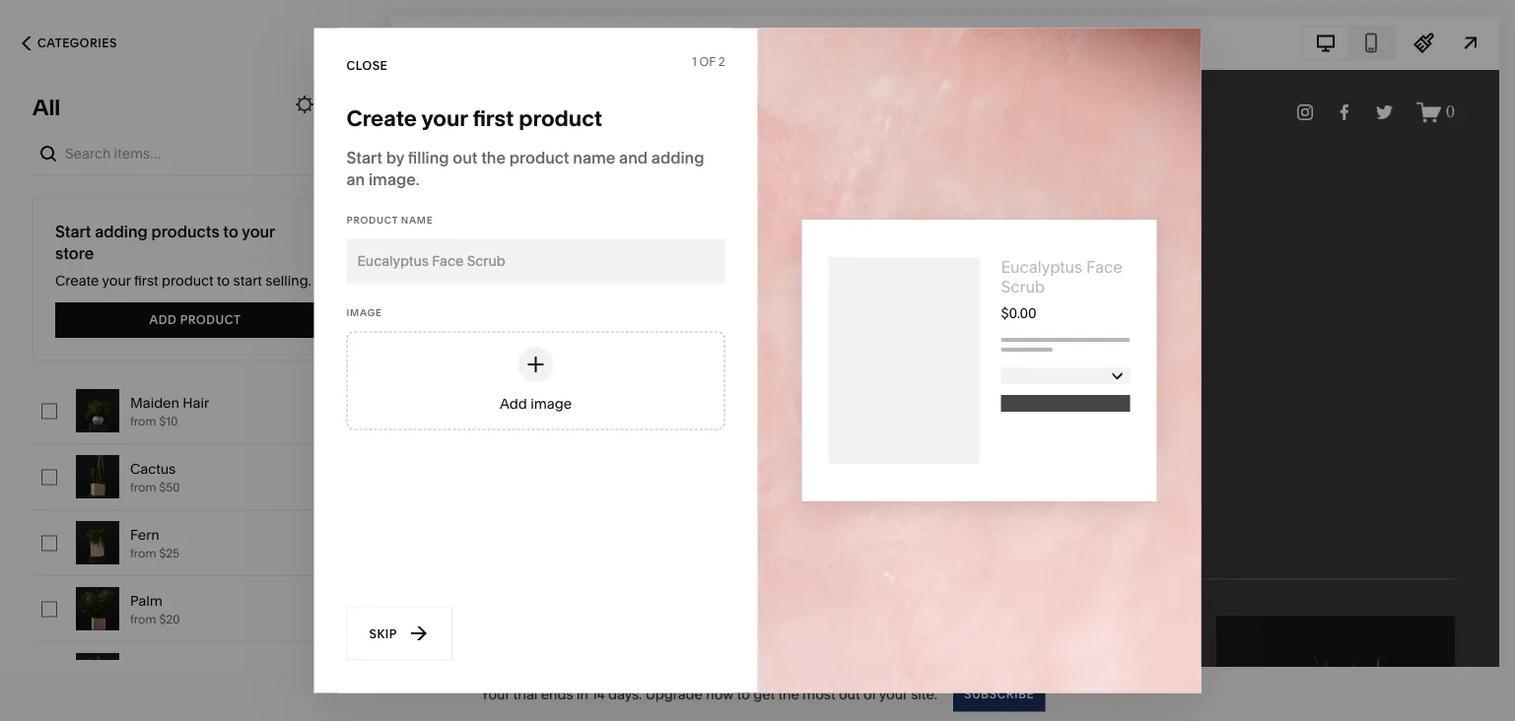 Task type: locate. For each thing, give the bounding box(es) containing it.
product inside start adding products to your store create your first product to start selling.
[[162, 273, 214, 289]]

add inside button
[[149, 313, 177, 327]]

out inside start by filling out the product name and adding an image.
[[453, 148, 478, 168]]

0 vertical spatial product
[[519, 104, 602, 131]]

$0.00
[[1001, 305, 1037, 322]]

image.
[[369, 170, 420, 189]]

0 vertical spatial adding
[[651, 148, 704, 168]]

0 horizontal spatial add
[[149, 313, 177, 327]]

0 vertical spatial name
[[573, 148, 615, 168]]

close button
[[347, 39, 388, 93]]

1 from from the top
[[130, 415, 156, 429]]

·
[[941, 43, 944, 58]]

adding right and
[[651, 148, 704, 168]]

from for palm
[[130, 613, 156, 627]]

start for start adding products to your store create your first product to start selling.
[[55, 222, 91, 241]]

cactus
[[130, 461, 176, 478]]

0 horizontal spatial create
[[55, 273, 99, 289]]

add for add product
[[149, 313, 177, 327]]

start inside start adding products to your store create your first product to start selling.
[[55, 222, 91, 241]]

product down an
[[347, 214, 398, 226]]

first up add product
[[134, 273, 158, 289]]

1 vertical spatial out
[[839, 686, 860, 703]]

product up add product
[[162, 273, 214, 289]]

0 horizontal spatial the
[[481, 148, 506, 168]]

0 horizontal spatial name
[[401, 214, 433, 226]]

1 vertical spatial create
[[55, 273, 99, 289]]

from
[[130, 415, 156, 429], [130, 481, 156, 495], [130, 547, 156, 561], [130, 613, 156, 627]]

maiden
[[130, 395, 179, 412]]

1 vertical spatial start
[[55, 222, 91, 241]]

to
[[223, 222, 238, 241], [217, 273, 230, 289], [737, 686, 750, 703]]

skip button
[[347, 607, 452, 661]]

Search items… text field
[[65, 132, 353, 175]]

your up start
[[242, 222, 275, 241]]

0 vertical spatial first
[[473, 104, 514, 131]]

get
[[753, 686, 775, 703]]

name down image.
[[401, 214, 433, 226]]

start inside start by filling out the product name and adding an image.
[[347, 148, 382, 168]]

2 vertical spatial product
[[162, 273, 214, 289]]

the right get
[[778, 686, 799, 703]]

skip
[[369, 627, 397, 641]]

out left of
[[839, 686, 860, 703]]

product
[[519, 104, 602, 131], [509, 148, 569, 168], [162, 273, 214, 289]]

from inside cactus from $50
[[130, 481, 156, 495]]

1 horizontal spatial create
[[347, 104, 417, 131]]

shop
[[930, 28, 960, 42]]

your
[[421, 104, 468, 131], [242, 222, 275, 241], [102, 273, 131, 289], [879, 686, 908, 703]]

add
[[149, 313, 177, 327], [500, 396, 527, 413]]

1 horizontal spatial product
[[347, 214, 398, 226]]

1 horizontal spatial adding
[[651, 148, 704, 168]]

4 from from the top
[[130, 613, 156, 627]]

1 vertical spatial name
[[401, 214, 433, 226]]

most
[[803, 686, 836, 703]]

to left start
[[217, 273, 230, 289]]

0 horizontal spatial first
[[134, 273, 158, 289]]

to right products
[[223, 222, 238, 241]]

2 from from the top
[[130, 481, 156, 495]]

0 vertical spatial out
[[453, 148, 478, 168]]

adding inside start adding products to your store create your first product to start selling.
[[95, 222, 148, 241]]

1 vertical spatial product
[[180, 313, 241, 327]]

fern
[[130, 527, 160, 544]]

adding inside start by filling out the product name and adding an image.
[[651, 148, 704, 168]]

the
[[481, 148, 506, 168], [778, 686, 799, 703]]

1 of 2
[[692, 54, 725, 69]]

1 horizontal spatial the
[[778, 686, 799, 703]]

tab list
[[1303, 27, 1394, 59]]

create up the by
[[347, 104, 417, 131]]

start up store
[[55, 222, 91, 241]]

1 horizontal spatial add
[[500, 396, 527, 413]]

the down create your first product
[[481, 148, 506, 168]]

add left image
[[500, 396, 527, 413]]

0 horizontal spatial out
[[453, 148, 478, 168]]

your up filling
[[421, 104, 468, 131]]

site.
[[911, 686, 937, 703]]

product inside start by filling out the product name and adding an image.
[[509, 148, 569, 168]]

from inside "palm from $20"
[[130, 613, 156, 627]]

name
[[573, 148, 615, 168], [401, 214, 433, 226]]

card
[[157, 659, 188, 676]]

eucalyptus
[[1001, 257, 1083, 277]]

from down maiden
[[130, 415, 156, 429]]

out right filling
[[453, 148, 478, 168]]

first inside start adding products to your store create your first product to start selling.
[[134, 273, 158, 289]]

name inside start by filling out the product name and adding an image.
[[573, 148, 615, 168]]

adding
[[651, 148, 704, 168], [95, 222, 148, 241]]

to left get
[[737, 686, 750, 703]]

0 horizontal spatial start
[[55, 222, 91, 241]]

product down start
[[180, 313, 241, 327]]

create
[[347, 104, 417, 131], [55, 273, 99, 289]]

categories button
[[0, 22, 139, 65]]

start up an
[[347, 148, 382, 168]]

1 horizontal spatial start
[[347, 148, 382, 168]]

2 vertical spatial to
[[737, 686, 750, 703]]

your trial ends in 14 days. upgrade now to get the most out of your site.
[[481, 686, 937, 703]]

add product
[[149, 313, 241, 327]]

add for add image
[[500, 396, 527, 413]]

1 vertical spatial add
[[500, 396, 527, 413]]

0 horizontal spatial adding
[[95, 222, 148, 241]]

$25
[[159, 547, 179, 561]]

now
[[706, 686, 734, 703]]

from down cactus
[[130, 481, 156, 495]]

first
[[473, 104, 514, 131], [134, 273, 158, 289]]

1
[[692, 54, 697, 69]]

palm
[[130, 593, 163, 610]]

1 vertical spatial adding
[[95, 222, 148, 241]]

0 vertical spatial the
[[481, 148, 506, 168]]

1 horizontal spatial first
[[473, 104, 514, 131]]

0 vertical spatial to
[[223, 222, 238, 241]]

$50
[[159, 481, 180, 495]]

store
[[55, 243, 94, 263]]

0 vertical spatial product
[[347, 214, 398, 226]]

your right of
[[879, 686, 908, 703]]

categories
[[37, 36, 117, 50]]

product up start by filling out the product name and adding an image.
[[519, 104, 602, 131]]

$10
[[159, 415, 178, 429]]

from inside maiden hair from $10
[[130, 415, 156, 429]]

1 vertical spatial product
[[509, 148, 569, 168]]

0 vertical spatial start
[[347, 148, 382, 168]]

from down 'fern'
[[130, 547, 156, 561]]

create down store
[[55, 273, 99, 289]]

from down palm
[[130, 613, 156, 627]]

from inside fern from $25
[[130, 547, 156, 561]]

first up start by filling out the product name and adding an image.
[[473, 104, 514, 131]]

out
[[453, 148, 478, 168], [839, 686, 860, 703]]

product down create your first product
[[509, 148, 569, 168]]

adding left products
[[95, 222, 148, 241]]

close
[[347, 59, 388, 73]]

image
[[531, 396, 572, 413]]

face
[[1086, 257, 1123, 277]]

start
[[347, 148, 382, 168], [55, 222, 91, 241]]

product
[[347, 214, 398, 226], [180, 313, 241, 327]]

grid grid
[[0, 379, 390, 709]]

1 horizontal spatial name
[[573, 148, 615, 168]]

and
[[619, 148, 648, 168]]

3 from from the top
[[130, 547, 156, 561]]

0 vertical spatial add
[[149, 313, 177, 327]]

create inside start adding products to your store create your first product to start selling.
[[55, 273, 99, 289]]

name left and
[[573, 148, 615, 168]]

0 vertical spatial create
[[347, 104, 417, 131]]

0 horizontal spatial product
[[180, 313, 241, 327]]

1 vertical spatial first
[[134, 273, 158, 289]]

add down start adding products to your store create your first product to start selling. at the top
[[149, 313, 177, 327]]



Task type: describe. For each thing, give the bounding box(es) containing it.
your
[[481, 686, 510, 703]]

your up add product button
[[102, 273, 131, 289]]

product name
[[347, 214, 433, 226]]

days.
[[608, 686, 642, 703]]

all
[[33, 94, 60, 121]]

by
[[386, 148, 404, 168]]

start for start by filling out the product name and adding an image.
[[347, 148, 382, 168]]

palm from $20
[[130, 593, 180, 627]]

filling
[[408, 148, 449, 168]]

gift
[[130, 659, 153, 676]]

gift card
[[130, 659, 188, 676]]

shop products · published
[[887, 28, 1003, 58]]

1 vertical spatial the
[[778, 686, 799, 703]]

from for cactus
[[130, 481, 156, 495]]

maiden hair from $10
[[130, 395, 209, 429]]

published
[[946, 43, 1003, 58]]

from for fern
[[130, 547, 156, 561]]

selling.
[[266, 273, 311, 289]]

upgrade
[[645, 686, 703, 703]]

the inside start by filling out the product name and adding an image.
[[481, 148, 506, 168]]

1 vertical spatial to
[[217, 273, 230, 289]]

scrub
[[1001, 277, 1045, 296]]

14
[[592, 686, 605, 703]]

start
[[233, 273, 262, 289]]

trial
[[513, 686, 538, 703]]

an
[[347, 170, 365, 189]]

1 horizontal spatial out
[[839, 686, 860, 703]]

fern from $25
[[130, 527, 179, 561]]

ends
[[541, 686, 573, 703]]

products
[[887, 43, 938, 58]]

of
[[863, 686, 876, 703]]

start adding products to your store create your first product to start selling.
[[55, 222, 311, 289]]

hair
[[183, 395, 209, 412]]

in
[[577, 686, 588, 703]]

Eucalyptus Face Scrub field
[[357, 250, 714, 272]]

create your first product
[[347, 104, 602, 131]]

2
[[718, 54, 725, 69]]

of
[[699, 54, 715, 69]]

product inside button
[[180, 313, 241, 327]]

products
[[151, 222, 219, 241]]

eucalyptus face scrub $0.00
[[1001, 257, 1123, 322]]

add image
[[500, 396, 572, 413]]

cactus from $50
[[130, 461, 180, 495]]

add product button
[[55, 303, 335, 338]]

$20
[[159, 613, 180, 627]]

start by filling out the product name and adding an image.
[[347, 148, 704, 189]]

image
[[347, 307, 382, 319]]



Task type: vqa. For each thing, say whether or not it's contained in the screenshot.
the bottom hours
no



